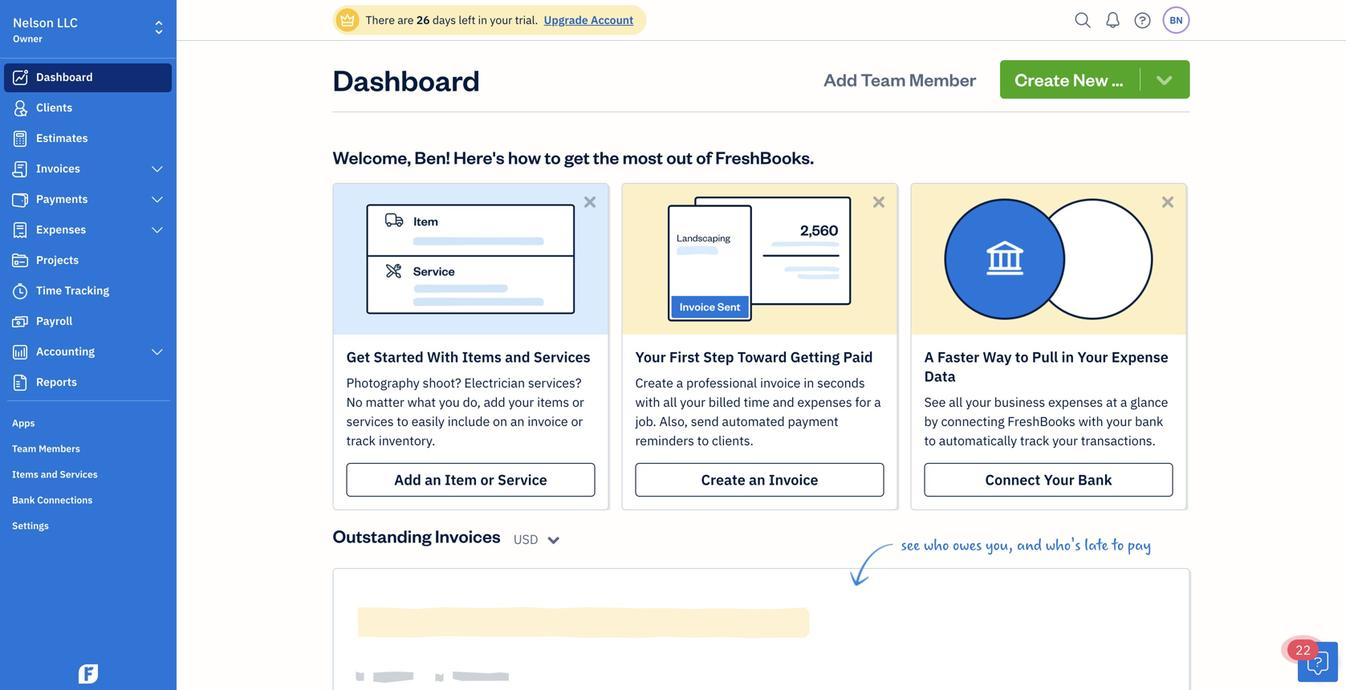 Task type: vqa. For each thing, say whether or not it's contained in the screenshot.
TRACK within the Get Started With Items and Services Photography shoot? Electrician services? No matter what you do, add your items or services to easily include on an invoice or track inventory.
yes



Task type: locate. For each thing, give the bounding box(es) containing it.
1 horizontal spatial dismiss image
[[870, 193, 888, 211]]

3 chevron large down image from the top
[[150, 224, 165, 237]]

2 track from the left
[[1020, 432, 1049, 449]]

your left trial.
[[490, 12, 512, 27]]

in down getting at the bottom right of page
[[804, 374, 814, 391]]

your right connect
[[1044, 470, 1075, 489]]

4 chevron large down image from the top
[[150, 346, 165, 359]]

nelson
[[13, 14, 54, 31]]

with inside the your first step toward getting paid create a professional invoice in seconds with all your billed time and expenses for a job. also, send automated payment reminders to clients.
[[635, 394, 660, 411]]

1 horizontal spatial services
[[534, 348, 591, 366]]

with up 'job.'
[[635, 394, 660, 411]]

your
[[490, 12, 512, 27], [509, 394, 534, 411], [680, 394, 706, 411], [966, 394, 991, 411], [1106, 413, 1132, 430], [1052, 432, 1078, 449]]

a faster way to pull in your expense data see all your business expenses at a glance by connecting freshbooks with your bank to automatically track your transactions.
[[924, 348, 1169, 449]]

1 horizontal spatial all
[[949, 394, 963, 411]]

1 track from the left
[[346, 432, 376, 449]]

to down by
[[924, 432, 936, 449]]

2 horizontal spatial in
[[1062, 348, 1074, 366]]

usd
[[514, 531, 538, 548]]

1 vertical spatial bank
[[12, 494, 35, 507]]

0 vertical spatial create
[[1015, 68, 1070, 91]]

in for left
[[478, 12, 487, 27]]

payment
[[788, 413, 839, 430]]

all
[[663, 394, 677, 411], [949, 394, 963, 411]]

you,
[[986, 537, 1013, 555]]

invoice down items
[[528, 413, 568, 430]]

2 horizontal spatial a
[[1121, 394, 1127, 411]]

expenses
[[797, 394, 852, 411], [1048, 394, 1103, 411]]

pull
[[1032, 348, 1058, 366]]

0 horizontal spatial an
[[425, 470, 441, 489]]

get started with items and services photography shoot? electrician services? no matter what you do, add your items or services to easily include on an invoice or track inventory.
[[346, 348, 591, 449]]

0 horizontal spatial bank
[[12, 494, 35, 507]]

with up transactions.
[[1079, 413, 1103, 430]]

0 horizontal spatial create
[[635, 374, 673, 391]]

to left pay
[[1112, 537, 1124, 555]]

1 all from the left
[[663, 394, 677, 411]]

1 horizontal spatial dashboard
[[333, 60, 480, 98]]

or down the services?
[[571, 413, 583, 430]]

an left the item
[[425, 470, 441, 489]]

payments
[[36, 191, 88, 206]]

track
[[346, 432, 376, 449], [1020, 432, 1049, 449]]

step
[[703, 348, 734, 366]]

0 vertical spatial services
[[534, 348, 591, 366]]

0 vertical spatial add
[[824, 68, 857, 91]]

invoice
[[769, 470, 818, 489]]

0 vertical spatial team
[[861, 68, 906, 91]]

invoice image
[[10, 161, 30, 177]]

chevron large down image down payments link
[[150, 224, 165, 237]]

in right left at the top of page
[[478, 12, 487, 27]]

dashboard up clients
[[36, 69, 93, 84]]

chevron large down image inside payments link
[[150, 193, 165, 206]]

or right the item
[[480, 470, 494, 489]]

0 vertical spatial invoice
[[760, 374, 801, 391]]

owner
[[13, 32, 42, 45]]

report image
[[10, 375, 30, 391]]

0 vertical spatial invoices
[[36, 161, 80, 176]]

create down clients.
[[701, 470, 746, 489]]

services inside get started with items and services photography shoot? electrician services? no matter what you do, add your items or services to easily include on an invoice or track inventory.
[[534, 348, 591, 366]]

1 horizontal spatial an
[[510, 413, 525, 430]]

expenses up "payment"
[[797, 394, 852, 411]]

create inside the create an invoice 'link'
[[701, 470, 746, 489]]

automated
[[722, 413, 785, 430]]

left
[[459, 12, 476, 27]]

a down first
[[676, 374, 683, 391]]

a right at
[[1121, 394, 1127, 411]]

1 horizontal spatial bank
[[1078, 470, 1112, 489]]

0 horizontal spatial services
[[60, 468, 98, 481]]

connections
[[37, 494, 93, 507]]

what
[[407, 394, 436, 411]]

2 horizontal spatial an
[[749, 470, 766, 489]]

dismiss image for your first step toward getting paid
[[870, 193, 888, 211]]

your
[[635, 348, 666, 366], [1078, 348, 1108, 366], [1044, 470, 1075, 489]]

0 horizontal spatial invoice
[[528, 413, 568, 430]]

create
[[1015, 68, 1070, 91], [635, 374, 673, 391], [701, 470, 746, 489]]

see
[[924, 394, 946, 411]]

in
[[478, 12, 487, 27], [1062, 348, 1074, 366], [804, 374, 814, 391]]

billed
[[709, 394, 741, 411]]

items
[[462, 348, 502, 366], [12, 468, 38, 481]]

add an item or service
[[394, 470, 547, 489]]

accounting link
[[4, 338, 172, 367]]

invoice
[[760, 374, 801, 391], [528, 413, 568, 430]]

track down services
[[346, 432, 376, 449]]

team left member
[[861, 68, 906, 91]]

your first step toward getting paid create a professional invoice in seconds with all your billed time and expenses for a job. also, send automated payment reminders to clients.
[[635, 348, 881, 449]]

chevron large down image inside expenses link
[[150, 224, 165, 237]]

services up bank connections link
[[60, 468, 98, 481]]

create for create new …
[[1015, 68, 1070, 91]]

1 horizontal spatial add
[[824, 68, 857, 91]]

an for your first step toward getting paid
[[749, 470, 766, 489]]

to down 'send'
[[697, 432, 709, 449]]

bank connections link
[[4, 487, 172, 511]]

way
[[983, 348, 1012, 366]]

bank up settings
[[12, 494, 35, 507]]

invoice up time on the bottom of the page
[[760, 374, 801, 391]]

to
[[545, 146, 561, 169], [1015, 348, 1029, 366], [397, 413, 408, 430], [697, 432, 709, 449], [924, 432, 936, 449], [1112, 537, 1124, 555]]

and right time on the bottom of the page
[[773, 394, 794, 411]]

and down team members
[[41, 468, 58, 481]]

your up 'send'
[[680, 394, 706, 411]]

your inside the your first step toward getting paid create a professional invoice in seconds with all your billed time and expenses for a job. also, send automated payment reminders to clients.
[[635, 348, 666, 366]]

0 vertical spatial or
[[572, 394, 584, 411]]

items up electrician
[[462, 348, 502, 366]]

dismiss image for get started with items and services
[[581, 193, 599, 211]]

services
[[346, 413, 394, 430]]

or
[[572, 394, 584, 411], [571, 413, 583, 430], [480, 470, 494, 489]]

1 horizontal spatial items
[[462, 348, 502, 366]]

1 horizontal spatial track
[[1020, 432, 1049, 449]]

apps
[[12, 417, 35, 429]]

add
[[824, 68, 857, 91], [394, 470, 421, 489]]

services?
[[528, 374, 582, 391]]

bank down transactions.
[[1078, 470, 1112, 489]]

1 horizontal spatial invoice
[[760, 374, 801, 391]]

bn button
[[1163, 6, 1190, 34]]

1 horizontal spatial in
[[804, 374, 814, 391]]

money image
[[10, 314, 30, 330]]

your left first
[[635, 348, 666, 366]]

an inside get started with items and services photography shoot? electrician services? no matter what you do, add your items or services to easily include on an invoice or track inventory.
[[510, 413, 525, 430]]

chevron large down image
[[150, 163, 165, 176], [150, 193, 165, 206], [150, 224, 165, 237], [150, 346, 165, 359]]

1 vertical spatial invoices
[[435, 525, 501, 547]]

2 vertical spatial create
[[701, 470, 746, 489]]

0 vertical spatial with
[[635, 394, 660, 411]]

create inside create new … dropdown button
[[1015, 68, 1070, 91]]

chevron large down image inside the accounting link
[[150, 346, 165, 359]]

in right "pull"
[[1062, 348, 1074, 366]]

new
[[1073, 68, 1108, 91]]

in inside a faster way to pull in your expense data see all your business expenses at a glance by connecting freshbooks with your bank to automatically track your transactions.
[[1062, 348, 1074, 366]]

settings link
[[4, 513, 172, 537]]

team inside button
[[861, 68, 906, 91]]

1 vertical spatial create
[[635, 374, 673, 391]]

your left expense
[[1078, 348, 1108, 366]]

all inside the your first step toward getting paid create a professional invoice in seconds with all your billed time and expenses for a job. also, send automated payment reminders to clients.
[[663, 394, 677, 411]]

invoices
[[36, 161, 80, 176], [435, 525, 501, 547]]

freshbooks image
[[75, 665, 101, 684]]

here's
[[454, 146, 505, 169]]

1 chevron large down image from the top
[[150, 163, 165, 176]]

1 vertical spatial items
[[12, 468, 38, 481]]

days
[[433, 12, 456, 27]]

shoot?
[[423, 374, 461, 391]]

dashboard down are
[[333, 60, 480, 98]]

add inside button
[[824, 68, 857, 91]]

invoices inside main element
[[36, 161, 80, 176]]

0 vertical spatial in
[[478, 12, 487, 27]]

chevron large down image up expenses link in the top left of the page
[[150, 193, 165, 206]]

1 horizontal spatial with
[[1079, 413, 1103, 430]]

team down apps
[[12, 442, 36, 455]]

1 vertical spatial in
[[1062, 348, 1074, 366]]

services inside items and services link
[[60, 468, 98, 481]]

2 chevron large down image from the top
[[150, 193, 165, 206]]

your up transactions.
[[1106, 413, 1132, 430]]

a
[[676, 374, 683, 391], [874, 394, 881, 411], [1121, 394, 1127, 411]]

all right "see"
[[949, 394, 963, 411]]

0 horizontal spatial items
[[12, 468, 38, 481]]

payroll link
[[4, 307, 172, 336]]

your inside get started with items and services photography shoot? electrician services? no matter what you do, add your items or services to easily include on an invoice or track inventory.
[[509, 394, 534, 411]]

0 horizontal spatial a
[[676, 374, 683, 391]]

freshbooks
[[1008, 413, 1076, 430]]

your down freshbooks
[[1052, 432, 1078, 449]]

and up electrician
[[505, 348, 530, 366]]

of
[[696, 146, 712, 169]]

chevron large down image for payments
[[150, 193, 165, 206]]

2 dismiss image from the left
[[870, 193, 888, 211]]

freshbooks.
[[715, 146, 814, 169]]

to up inventory.
[[397, 413, 408, 430]]

0 horizontal spatial all
[[663, 394, 677, 411]]

bank
[[1078, 470, 1112, 489], [12, 494, 35, 507]]

0 horizontal spatial track
[[346, 432, 376, 449]]

accounting
[[36, 344, 95, 359]]

0 vertical spatial items
[[462, 348, 502, 366]]

notifications image
[[1100, 4, 1126, 36]]

track down freshbooks
[[1020, 432, 1049, 449]]

1 horizontal spatial a
[[874, 394, 881, 411]]

dashboard
[[333, 60, 480, 98], [36, 69, 93, 84]]

2 horizontal spatial create
[[1015, 68, 1070, 91]]

expense
[[1112, 348, 1169, 366]]

job.
[[635, 413, 656, 430]]

who
[[924, 537, 949, 555]]

an right 'on'
[[510, 413, 525, 430]]

1 horizontal spatial expenses
[[1048, 394, 1103, 411]]

all inside a faster way to pull in your expense data see all your business expenses at a glance by connecting freshbooks with your bank to automatically track your transactions.
[[949, 394, 963, 411]]

toward
[[738, 348, 787, 366]]

llc
[[57, 14, 78, 31]]

2 all from the left
[[949, 394, 963, 411]]

most
[[623, 146, 663, 169]]

started
[[374, 348, 424, 366]]

see who owes you, and who's late to pay
[[901, 537, 1151, 555]]

1 vertical spatial invoice
[[528, 413, 568, 430]]

chevron large down image down payroll link
[[150, 346, 165, 359]]

0 horizontal spatial invoices
[[36, 161, 80, 176]]

0 horizontal spatial dashboard
[[36, 69, 93, 84]]

1 horizontal spatial team
[[861, 68, 906, 91]]

clients.
[[712, 432, 754, 449]]

invoices link
[[4, 155, 172, 184]]

your right add
[[509, 394, 534, 411]]

dashboard link
[[4, 63, 172, 92]]

1 horizontal spatial create
[[701, 470, 746, 489]]

dismiss image
[[581, 193, 599, 211], [870, 193, 888, 211]]

with
[[635, 394, 660, 411], [1079, 413, 1103, 430]]

2 expenses from the left
[[1048, 394, 1103, 411]]

an inside 'link'
[[749, 470, 766, 489]]

include
[[448, 413, 490, 430]]

items inside get started with items and services photography shoot? electrician services? no matter what you do, add your items or services to easily include on an invoice or track inventory.
[[462, 348, 502, 366]]

projects
[[36, 252, 79, 267]]

chevron large down image for expenses
[[150, 224, 165, 237]]

invoices up payments
[[36, 161, 80, 176]]

2 vertical spatial in
[[804, 374, 814, 391]]

connect
[[985, 470, 1041, 489]]

late
[[1085, 537, 1108, 555]]

0 horizontal spatial with
[[635, 394, 660, 411]]

on
[[493, 413, 507, 430]]

services up the services?
[[534, 348, 591, 366]]

items down team members
[[12, 468, 38, 481]]

chart image
[[10, 344, 30, 360]]

an left invoice
[[749, 470, 766, 489]]

0 horizontal spatial in
[[478, 12, 487, 27]]

0 horizontal spatial expenses
[[797, 394, 852, 411]]

create up 'job.'
[[635, 374, 673, 391]]

1 vertical spatial team
[[12, 442, 36, 455]]

1 horizontal spatial invoices
[[435, 525, 501, 547]]

also,
[[659, 413, 688, 430]]

1 dismiss image from the left
[[581, 193, 599, 211]]

invoices down add an item or service link
[[435, 525, 501, 547]]

expense image
[[10, 222, 30, 238]]

1 expenses from the left
[[797, 394, 852, 411]]

create left new
[[1015, 68, 1070, 91]]

all up the also,
[[663, 394, 677, 411]]

0 horizontal spatial team
[[12, 442, 36, 455]]

1 vertical spatial add
[[394, 470, 421, 489]]

a right for in the right bottom of the page
[[874, 394, 881, 411]]

no
[[346, 394, 363, 411]]

0 horizontal spatial your
[[635, 348, 666, 366]]

0 horizontal spatial add
[[394, 470, 421, 489]]

2 horizontal spatial your
[[1078, 348, 1108, 366]]

expenses left at
[[1048, 394, 1103, 411]]

1 vertical spatial with
[[1079, 413, 1103, 430]]

chevrondown image
[[1153, 68, 1176, 91]]

1 vertical spatial services
[[60, 468, 98, 481]]

chevron large down image up payments link
[[150, 163, 165, 176]]

by
[[924, 413, 938, 430]]

0 horizontal spatial dismiss image
[[581, 193, 599, 211]]

professional
[[686, 374, 757, 391]]

or right items
[[572, 394, 584, 411]]



Task type: describe. For each thing, give the bounding box(es) containing it.
in for pull
[[1062, 348, 1074, 366]]

connect your bank
[[985, 470, 1112, 489]]

you
[[439, 394, 460, 411]]

easily
[[411, 413, 445, 430]]

getting
[[790, 348, 840, 366]]

apps link
[[4, 410, 172, 434]]

and right you, on the right of the page
[[1017, 537, 1042, 555]]

expenses link
[[4, 216, 172, 245]]

expenses inside a faster way to pull in your expense data see all your business expenses at a glance by connecting freshbooks with your bank to automatically track your transactions.
[[1048, 394, 1103, 411]]

2 vertical spatial or
[[480, 470, 494, 489]]

seconds
[[817, 374, 865, 391]]

get
[[346, 348, 370, 366]]

a inside a faster way to pull in your expense data see all your business expenses at a glance by connecting freshbooks with your bank to automatically track your transactions.
[[1121, 394, 1127, 411]]

a
[[924, 348, 934, 366]]

data
[[924, 367, 956, 386]]

create an invoice
[[701, 470, 818, 489]]

with inside a faster way to pull in your expense data see all your business expenses at a glance by connecting freshbooks with your bank to automatically track your transactions.
[[1079, 413, 1103, 430]]

reports
[[36, 374, 77, 389]]

trial.
[[515, 12, 538, 27]]

chevron large down image for invoices
[[150, 163, 165, 176]]

estimates link
[[4, 124, 172, 153]]

and inside get started with items and services photography shoot? electrician services? no matter what you do, add your items or services to easily include on an invoice or track inventory.
[[505, 348, 530, 366]]

team members
[[12, 442, 80, 455]]

1 vertical spatial or
[[571, 413, 583, 430]]

an for get started with items and services
[[425, 470, 441, 489]]

invoice inside the your first step toward getting paid create a professional invoice in seconds with all your billed time and expenses for a job. also, send automated payment reminders to clients.
[[760, 374, 801, 391]]

owes
[[953, 537, 982, 555]]

connecting
[[941, 413, 1005, 430]]

payment image
[[10, 192, 30, 208]]

welcome,
[[333, 146, 411, 169]]

project image
[[10, 253, 30, 269]]

upgrade account link
[[541, 12, 634, 27]]

main element
[[0, 0, 217, 690]]

item
[[445, 470, 477, 489]]

faster
[[937, 348, 979, 366]]

1 horizontal spatial your
[[1044, 470, 1075, 489]]

invoice inside get started with items and services photography shoot? electrician services? no matter what you do, add your items or services to easily include on an invoice or track inventory.
[[528, 413, 568, 430]]

estimates
[[36, 130, 88, 145]]

your inside a faster way to pull in your expense data see all your business expenses at a glance by connecting freshbooks with your bank to automatically track your transactions.
[[1078, 348, 1108, 366]]

dashboard inside main element
[[36, 69, 93, 84]]

add team member button
[[809, 60, 991, 99]]

ben!
[[415, 146, 450, 169]]

to inside get started with items and services photography shoot? electrician services? no matter what you do, add your items or services to easily include on an invoice or track inventory.
[[397, 413, 408, 430]]

bank inside main element
[[12, 494, 35, 507]]

create for create an invoice
[[701, 470, 746, 489]]

payments link
[[4, 185, 172, 214]]

to inside the your first step toward getting paid create a professional invoice in seconds with all your billed time and expenses for a job. also, send automated payment reminders to clients.
[[697, 432, 709, 449]]

first
[[669, 348, 700, 366]]

track inside get started with items and services photography shoot? electrician services? no matter what you do, add your items or services to easily include on an invoice or track inventory.
[[346, 432, 376, 449]]

send
[[691, 413, 719, 430]]

to left "pull"
[[1015, 348, 1029, 366]]

in inside the your first step toward getting paid create a professional invoice in seconds with all your billed time and expenses for a job. also, send automated payment reminders to clients.
[[804, 374, 814, 391]]

items and services link
[[4, 462, 172, 486]]

client image
[[10, 100, 30, 116]]

go to help image
[[1130, 8, 1156, 33]]

create new …
[[1015, 68, 1123, 91]]

Currency field
[[514, 530, 567, 549]]

estimate image
[[10, 131, 30, 147]]

upgrade
[[544, 12, 588, 27]]

inventory.
[[379, 432, 435, 449]]

reports link
[[4, 368, 172, 397]]

reminders
[[635, 432, 694, 449]]

member
[[909, 68, 976, 91]]

how
[[508, 146, 541, 169]]

the
[[593, 146, 619, 169]]

dismiss image
[[1159, 193, 1177, 211]]

time
[[744, 394, 770, 411]]

and inside main element
[[41, 468, 58, 481]]

dashboard image
[[10, 70, 30, 86]]

who's
[[1046, 537, 1081, 555]]

settings
[[12, 519, 49, 532]]

time tracking link
[[4, 277, 172, 306]]

and inside the your first step toward getting paid create a professional invoice in seconds with all your billed time and expenses for a job. also, send automated payment reminders to clients.
[[773, 394, 794, 411]]

search image
[[1070, 8, 1096, 33]]

resource center badge image
[[1298, 642, 1338, 682]]

add
[[484, 394, 505, 411]]

add an item or service link
[[346, 463, 595, 497]]

transactions.
[[1081, 432, 1156, 449]]

glance
[[1130, 394, 1168, 411]]

22 button
[[1288, 640, 1338, 682]]

clients
[[36, 100, 72, 115]]

at
[[1106, 394, 1118, 411]]

items
[[537, 394, 569, 411]]

timer image
[[10, 283, 30, 299]]

add team member
[[824, 68, 976, 91]]

team members link
[[4, 436, 172, 460]]

track inside a faster way to pull in your expense data see all your business expenses at a glance by connecting freshbooks with your bank to automatically track your transactions.
[[1020, 432, 1049, 449]]

nelson llc owner
[[13, 14, 78, 45]]

outstanding invoices
[[333, 525, 501, 547]]

chevron large down image for accounting
[[150, 346, 165, 359]]

payroll
[[36, 313, 72, 328]]

photography
[[346, 374, 420, 391]]

do,
[[463, 394, 481, 411]]

pay
[[1128, 537, 1151, 555]]

matter
[[366, 394, 404, 411]]

account
[[591, 12, 634, 27]]

paid
[[843, 348, 873, 366]]

items and services
[[12, 468, 98, 481]]

get
[[564, 146, 590, 169]]

create inside the your first step toward getting paid create a professional invoice in seconds with all your billed time and expenses for a job. also, send automated payment reminders to clients.
[[635, 374, 673, 391]]

with
[[427, 348, 459, 366]]

are
[[398, 12, 414, 27]]

your up connecting
[[966, 394, 991, 411]]

to left get
[[545, 146, 561, 169]]

your inside the your first step toward getting paid create a professional invoice in seconds with all your billed time and expenses for a job. also, send automated payment reminders to clients.
[[680, 394, 706, 411]]

add for add team member
[[824, 68, 857, 91]]

there are 26 days left in your trial. upgrade account
[[366, 12, 634, 27]]

add for add an item or service
[[394, 470, 421, 489]]

see
[[901, 537, 920, 555]]

expenses
[[36, 222, 86, 237]]

team inside main element
[[12, 442, 36, 455]]

projects link
[[4, 246, 172, 275]]

bn
[[1170, 14, 1183, 26]]

26
[[416, 12, 430, 27]]

members
[[39, 442, 80, 455]]

welcome, ben! here's how to get the most out of freshbooks.
[[333, 146, 814, 169]]

electrician
[[464, 374, 525, 391]]

0 vertical spatial bank
[[1078, 470, 1112, 489]]

items inside main element
[[12, 468, 38, 481]]

crown image
[[339, 12, 356, 28]]

expenses inside the your first step toward getting paid create a professional invoice in seconds with all your billed time and expenses for a job. also, send automated payment reminders to clients.
[[797, 394, 852, 411]]

bank connections
[[12, 494, 93, 507]]



